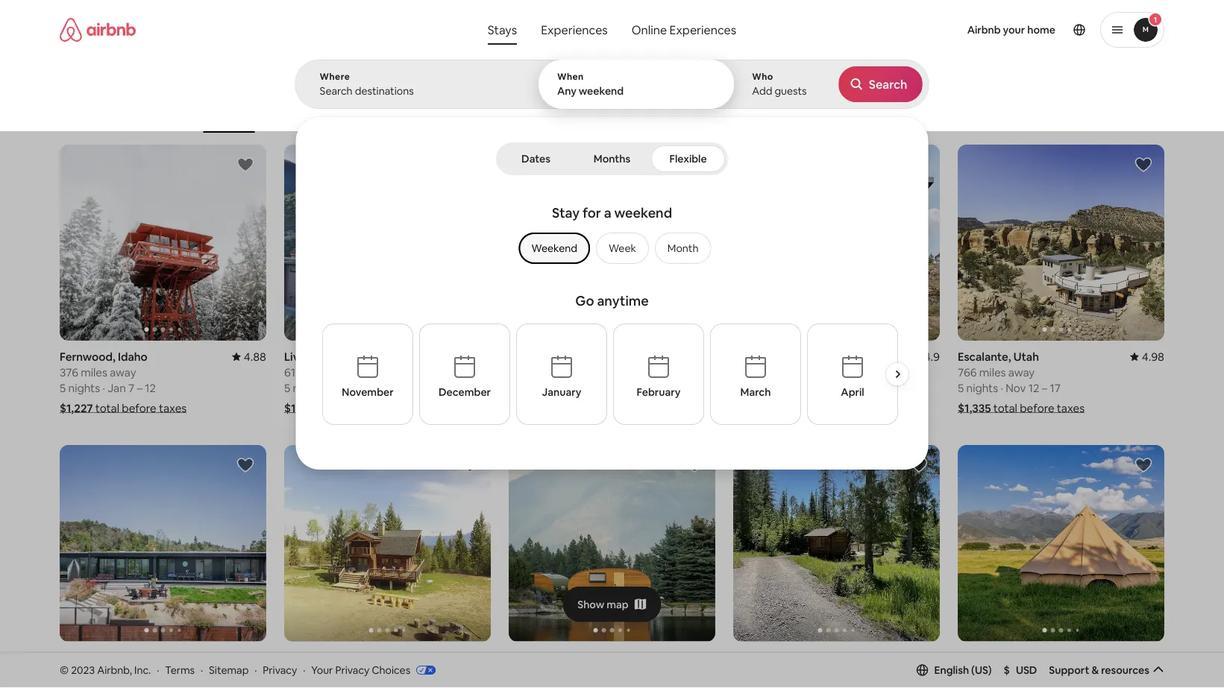 Task type: describe. For each thing, give the bounding box(es) containing it.
© 2023 airbnb, inc. ·
[[60, 664, 159, 677]]

what can we help you find? tab list
[[476, 15, 620, 45]]

november
[[342, 386, 394, 399]]

mansions
[[477, 110, 516, 122]]

who
[[752, 71, 774, 82]]

away for fernwood, idaho 376 miles away 5 nights · jan 7 – 12 $1,227 total before taxes
[[110, 365, 136, 380]]

nights inside escalante, utah 766 miles away 5 nights · nov 12 – 17 $1,335 total before taxes
[[967, 381, 998, 396]]

8
[[596, 381, 603, 396]]

experiences inside button
[[541, 22, 608, 37]]

away for whitehall, montana 545 miles away
[[1009, 666, 1035, 681]]

group for nevada city, california
[[509, 145, 716, 341]]

add to wishlist: whitehall, montana image
[[1135, 457, 1153, 475]]

go
[[576, 293, 594, 310]]

montana for whitefish, montana
[[790, 651, 836, 665]]

4.96 out of 5 average rating image
[[456, 651, 491, 665]]

airbnb your home link
[[959, 14, 1065, 46]]

miles inside the nevada city, california 381 miles away 5 nights · nov 3 – 8 $912 total before taxes
[[529, 365, 555, 380]]

california for nevada city, california 381 miles away 5 nights · nov 3 – 8 $912 total before taxes
[[577, 350, 628, 364]]

2 7 from the left
[[803, 381, 809, 396]]

12 inside escalante, utah 766 miles away 5 nights · nov 12 – 17 $1,335 total before taxes
[[1029, 381, 1040, 396]]

4.98 out of 5 average rating image
[[1130, 350, 1165, 364]]

add to wishlist: fernwood, idaho image
[[237, 156, 254, 174]]

march button
[[710, 324, 801, 425]]

total before taxes
[[761, 401, 853, 416]]

1 inside "dropdown button"
[[1154, 15, 1157, 24]]

away for livingston, montana 611 miles away
[[332, 365, 358, 380]]

historical homes
[[831, 110, 902, 122]]

when
[[557, 71, 584, 82]]

nevada city, california 381 miles away 5 nights · nov 3 – 8 $912 total before taxes
[[509, 350, 628, 416]]

nov inside the nevada city, california 381 miles away 5 nights · nov 3 – 8 $912 total before taxes
[[557, 381, 577, 396]]

december
[[439, 386, 491, 399]]

away inside the nevada city, california 381 miles away 5 nights · nov 3 – 8 $912 total before taxes
[[558, 365, 584, 380]]

livingston, montana 611 miles away
[[284, 350, 390, 380]]

$1,623
[[284, 401, 318, 416]]

– inside the nevada city, california 381 miles away 5 nights · nov 3 – 8 $912 total before taxes
[[588, 381, 594, 396]]

2 privacy from the left
[[335, 664, 370, 677]]

5.0 for 5.0 out of 5 average rating image
[[700, 651, 716, 665]]

4 – from the left
[[811, 381, 817, 396]]

fernwood, idaho 376 miles away 5 nights · jan 7 – 12 $1,227 total before taxes
[[60, 350, 187, 416]]

none search field containing stay for a weekend
[[295, 0, 929, 470]]

profile element
[[762, 0, 1165, 60]]

months
[[594, 152, 631, 166]]

2 nights from the left
[[293, 381, 325, 396]]

anytime
[[597, 293, 649, 310]]

· right inc.
[[157, 664, 159, 677]]

4.9 out of 5 average rating image
[[912, 350, 940, 364]]

home
[[1028, 23, 1056, 37]]

$ usd
[[1004, 664, 1037, 677]]

1 privacy from the left
[[263, 664, 297, 677]]

for
[[583, 204, 601, 222]]

experiences button
[[529, 15, 620, 45]]

january button
[[516, 324, 607, 425]]

add to wishlist: columbia falls, montana image
[[686, 457, 704, 475]]

7 inside the fernwood, idaho 376 miles away 5 nights · jan 7 – 12 $1,227 total before taxes
[[128, 381, 134, 396]]

group for santa rosa, california
[[60, 446, 266, 642]]

4 before from the left
[[788, 401, 822, 416]]

5 nights for 611
[[284, 381, 325, 396]]

nevada
[[509, 350, 549, 364]]

nights inside the fernwood, idaho 376 miles away 5 nights · jan 7 – 12 $1,227 total before taxes
[[68, 381, 100, 396]]

april button
[[807, 324, 898, 425]]

379
[[733, 365, 752, 380]]

2 5 from the left
[[284, 381, 290, 396]]

add to wishlist: invermere, canada image
[[461, 457, 479, 475]]

add to wishlist: escalante, utah image
[[1135, 156, 1153, 174]]

amazing views
[[607, 110, 670, 122]]

4.89
[[468, 350, 491, 364]]

february button
[[613, 324, 704, 425]]

(us)
[[972, 664, 992, 677]]

add to wishlist: penticton, canada image
[[910, 156, 928, 174]]

stays tab panel
[[295, 60, 929, 470]]

support
[[1049, 664, 1090, 677]]

1 nov from the left
[[332, 381, 353, 396]]

miles for whitehall, montana 545 miles away
[[980, 666, 1006, 681]]

4.89 out of 5 average rating image
[[456, 350, 491, 364]]

invermere, canada 526 miles away
[[284, 651, 384, 681]]

4.9
[[924, 350, 940, 364]]

a
[[604, 204, 612, 222]]

columbia
[[509, 651, 559, 665]]

4.94
[[918, 651, 940, 665]]

5.0 for 5.0 out of 5 average rating icon
[[250, 651, 266, 665]]

5 nights for 379
[[733, 381, 774, 396]]

4.92 out of 5 average rating image
[[1130, 651, 1165, 665]]

escalante,
[[958, 350, 1012, 364]]

total before taxes button
[[733, 401, 853, 416]]

go anytime
[[576, 293, 649, 310]]

columbia falls, montana
[[509, 651, 636, 665]]

february
[[637, 386, 681, 399]]

2 12 from the left
[[819, 381, 830, 396]]

sitemap
[[209, 664, 249, 677]]

group inside stay for a weekend group
[[513, 233, 711, 264]]

weekend inside group
[[614, 204, 672, 222]]

766
[[958, 365, 977, 380]]

miles for penticton, canada 379 miles away
[[755, 365, 781, 380]]

inc.
[[134, 664, 151, 677]]

who add guests
[[752, 71, 807, 98]]

dates
[[522, 152, 551, 166]]

map
[[607, 598, 629, 612]]

group for invermere, canada
[[284, 446, 491, 642]]

jan
[[108, 381, 126, 396]]

group for whitefish, montana
[[733, 446, 940, 642]]

terms · sitemap · privacy ·
[[165, 664, 305, 677]]

group for columbia falls, montana
[[509, 446, 716, 642]]

online experiences
[[632, 22, 737, 37]]

miles for invermere, canada 526 miles away
[[306, 666, 332, 681]]

april
[[841, 386, 865, 399]]

away for penticton, canada 379 miles away
[[784, 365, 810, 380]]

group containing amazing views
[[60, 75, 909, 133]]

stays button
[[476, 15, 529, 45]]

4 5 from the left
[[733, 381, 740, 396]]

– inside escalante, utah 766 miles away 5 nights · nov 12 – 17 $1,335 total before taxes
[[1042, 381, 1048, 396]]

rooms
[[351, 110, 380, 122]]

4.94 out of 5 average rating image
[[906, 651, 940, 665]]

before inside the nevada city, california 381 miles away 5 nights · nov 3 – 8 $912 total before taxes
[[562, 401, 597, 416]]

miles for escalante, utah 766 miles away 5 nights · nov 12 – 17 $1,335 total before taxes
[[980, 365, 1006, 380]]

stay for a weekend
[[552, 204, 672, 222]]

total inside the fernwood, idaho 376 miles away 5 nights · jan 7 – 12 $1,227 total before taxes
[[95, 401, 119, 416]]

penticton, canada 379 miles away
[[733, 350, 830, 380]]

apr
[[781, 381, 800, 396]]

airbnb,
[[97, 664, 132, 677]]

add to wishlist: nevada city, california image
[[686, 156, 704, 174]]

apr 7 – 12
[[781, 381, 830, 396]]

montana for livingston, montana 611 miles away
[[344, 350, 390, 364]]

· left privacy link
[[255, 664, 257, 677]]

whitefish, montana
[[733, 651, 836, 665]]

5 inside escalante, utah 766 miles away 5 nights · nov 12 – 17 $1,335 total before taxes
[[958, 381, 964, 396]]

your privacy choices
[[311, 664, 410, 677]]

4.96
[[468, 651, 491, 665]]

show
[[578, 598, 605, 612]]

choices
[[372, 664, 410, 677]]

support & resources button
[[1049, 664, 1165, 677]]

2 taxes from the left
[[384, 401, 411, 416]]

· left your
[[303, 664, 305, 677]]

montana for whitehall, montana 545 miles away
[[1013, 651, 1060, 665]]

26
[[355, 381, 368, 396]]

12 inside the fernwood, idaho 376 miles away 5 nights · jan 7 – 12 $1,227 total before taxes
[[145, 381, 156, 396]]

away for escalante, utah 766 miles away 5 nights · nov 12 – 17 $1,335 total before taxes
[[1009, 365, 1035, 380]]



Task type: vqa. For each thing, say whether or not it's contained in the screenshot.
Months button at the top of the page
yes



Task type: locate. For each thing, give the bounding box(es) containing it.
1 7 from the left
[[128, 381, 134, 396]]

before down jan
[[122, 401, 156, 416]]

your
[[1003, 23, 1025, 37]]

5 inside the fernwood, idaho 376 miles away 5 nights · jan 7 – 12 $1,227 total before taxes
[[60, 381, 66, 396]]

5 inside the nevada city, california 381 miles away 5 nights · nov 3 – 8 $912 total before taxes
[[509, 381, 515, 396]]

1 vertical spatial 1
[[402, 381, 406, 396]]

0 horizontal spatial 12
[[145, 381, 156, 396]]

2 5.0 from the left
[[700, 651, 716, 665]]

utah
[[1014, 350, 1039, 364]]

0 horizontal spatial 5 nights
[[284, 381, 325, 396]]

english (us) button
[[917, 664, 992, 677]]

dec
[[378, 381, 399, 396]]

weekend
[[532, 242, 577, 255]]

4 total from the left
[[761, 401, 785, 416]]

before down apr 7 – 12
[[788, 401, 822, 416]]

5 down the 379
[[733, 381, 740, 396]]

experiences up when
[[541, 22, 608, 37]]

group for penticton, canada
[[733, 145, 940, 341]]

rosa,
[[92, 651, 120, 665]]

miles down penticton,
[[755, 365, 781, 380]]

display total before taxes switch
[[1125, 95, 1152, 113]]

1 horizontal spatial experiences
[[670, 22, 737, 37]]

tiny
[[694, 110, 711, 122]]

terms link
[[165, 664, 195, 677]]

weekend down when
[[579, 84, 624, 98]]

0 horizontal spatial 5.0
[[250, 651, 266, 665]]

total
[[95, 401, 119, 416], [320, 401, 344, 416], [536, 401, 560, 416], [761, 401, 785, 416], [994, 401, 1018, 416]]

· down escalante,
[[1001, 381, 1004, 396]]

5 – from the left
[[1042, 381, 1048, 396]]

7 right apr
[[803, 381, 809, 396]]

5 total from the left
[[994, 401, 1018, 416]]

– right jan
[[137, 381, 142, 396]]

march
[[741, 386, 771, 399]]

add to wishlist: whitefish, montana image
[[910, 457, 928, 475]]

2 – from the left
[[370, 381, 376, 396]]

away down rosa,
[[110, 666, 137, 681]]

1 horizontal spatial 12
[[819, 381, 830, 396]]

invermere,
[[284, 651, 341, 665]]

tiny homes
[[694, 110, 742, 122]]

penticton,
[[733, 350, 787, 364]]

livingston,
[[284, 350, 342, 364]]

nov down utah
[[1006, 381, 1026, 396]]

5.0 left whitefish,
[[700, 651, 716, 665]]

week
[[609, 242, 636, 255]]

0 vertical spatial weekend
[[579, 84, 624, 98]]

nights down the 379
[[742, 381, 774, 396]]

miles down whitehall,
[[980, 666, 1006, 681]]

weekend inside "when any weekend"
[[579, 84, 624, 98]]

3 taxes from the left
[[599, 401, 627, 416]]

california inside santa rosa, california 424 miles away
[[122, 651, 173, 665]]

fernwood,
[[60, 350, 116, 364]]

3 total from the left
[[536, 401, 560, 416]]

nights up $1,227
[[68, 381, 100, 396]]

resources
[[1101, 664, 1150, 677]]

add
[[752, 84, 773, 98]]

historical
[[831, 110, 871, 122]]

5 nights from the left
[[967, 381, 998, 396]]

1 taxes from the left
[[159, 401, 187, 416]]

before
[[122, 401, 156, 416], [347, 401, 381, 416], [562, 401, 597, 416], [788, 401, 822, 416], [1020, 401, 1055, 416]]

miles inside santa rosa, california 424 miles away
[[81, 666, 108, 681]]

homes right historical
[[873, 110, 902, 122]]

away up jan
[[110, 365, 136, 380]]

canada for penticton, canada 379 miles away
[[790, 350, 830, 364]]

before inside the fernwood, idaho 376 miles away 5 nights · jan 7 – 12 $1,227 total before taxes
[[122, 401, 156, 416]]

november button
[[322, 324, 413, 425]]

4.92
[[1142, 651, 1165, 665]]

1 vertical spatial california
[[122, 651, 173, 665]]

away inside santa rosa, california 424 miles away
[[110, 666, 137, 681]]

away inside invermere, canada 526 miles away
[[335, 666, 361, 681]]

group for fernwood, idaho
[[60, 145, 266, 341]]

2 5 nights from the left
[[733, 381, 774, 396]]

away inside escalante, utah 766 miles away 5 nights · nov 12 – 17 $1,335 total before taxes
[[1009, 365, 1035, 380]]

tab list inside stays tab panel
[[499, 143, 725, 175]]

whitehall, montana 545 miles away
[[958, 651, 1060, 681]]

miles inside escalante, utah 766 miles away 5 nights · nov 12 – 17 $1,335 total before taxes
[[980, 365, 1006, 380]]

5.0 out of 5 average rating image
[[688, 651, 716, 665]]

homes right 'tiny'
[[713, 110, 742, 122]]

0 horizontal spatial canada
[[343, 651, 384, 665]]

whitefish,
[[733, 651, 787, 665]]

before down 3 at left
[[562, 401, 597, 416]]

canada up apr 7 – 12
[[790, 350, 830, 364]]

canada
[[790, 350, 830, 364], [343, 651, 384, 665]]

1 horizontal spatial privacy
[[335, 664, 370, 677]]

group containing weekend
[[513, 233, 711, 264]]

1 horizontal spatial canada
[[790, 350, 830, 364]]

before down 17
[[1020, 401, 1055, 416]]

months button
[[576, 146, 648, 172]]

stay
[[552, 204, 580, 222]]

city,
[[551, 350, 575, 364]]

montana right falls,
[[590, 651, 636, 665]]

5 nights down the 379
[[733, 381, 774, 396]]

1 nights from the left
[[68, 381, 100, 396]]

0 horizontal spatial 1
[[402, 381, 406, 396]]

0 horizontal spatial homes
[[713, 110, 742, 122]]

total inside escalante, utah 766 miles away 5 nights · nov 12 – 17 $1,335 total before taxes
[[994, 401, 1018, 416]]

5 down "766"
[[958, 381, 964, 396]]

5 taxes from the left
[[1057, 401, 1085, 416]]

group
[[60, 75, 909, 133], [60, 145, 266, 341], [284, 145, 491, 341], [509, 145, 716, 341], [733, 145, 940, 341], [958, 145, 1165, 341], [513, 233, 711, 264], [60, 446, 266, 642], [284, 446, 491, 642], [509, 446, 716, 642], [733, 446, 940, 642], [958, 446, 1165, 642]]

nov left 26
[[332, 381, 353, 396]]

montana
[[344, 350, 390, 364], [590, 651, 636, 665], [790, 651, 836, 665], [1013, 651, 1060, 665]]

5 before from the left
[[1020, 401, 1055, 416]]

– up total before taxes at the bottom of the page
[[811, 381, 817, 396]]

away up 26
[[332, 365, 358, 380]]

1 horizontal spatial 5 nights
[[733, 381, 774, 396]]

total right $1,623
[[320, 401, 344, 416]]

1 experiences from the left
[[541, 22, 608, 37]]

1 before from the left
[[122, 401, 156, 416]]

dates button
[[499, 146, 573, 172]]

montana inside whitehall, montana 545 miles away
[[1013, 651, 1060, 665]]

nov left 3 at left
[[557, 381, 577, 396]]

1 5 from the left
[[60, 381, 66, 396]]

None search field
[[295, 0, 929, 470]]

away down utah
[[1009, 365, 1035, 380]]

amazing
[[607, 110, 644, 122]]

before down november
[[347, 401, 381, 416]]

1 button
[[1101, 12, 1165, 48]]

12 right jan
[[145, 381, 156, 396]]

2 experiences from the left
[[670, 22, 737, 37]]

– inside the fernwood, idaho 376 miles away 5 nights · jan 7 – 12 $1,227 total before taxes
[[137, 381, 142, 396]]

· left 3 at left
[[552, 381, 554, 396]]

privacy right your
[[335, 664, 370, 677]]

1 horizontal spatial homes
[[873, 110, 902, 122]]

2 total from the left
[[320, 401, 344, 416]]

4 nights from the left
[[742, 381, 774, 396]]

away for invermere, canada 526 miles away
[[335, 666, 361, 681]]

january
[[542, 386, 582, 399]]

airbnb
[[968, 23, 1001, 37]]

support & resources
[[1049, 664, 1150, 677]]

1 5.0 from the left
[[250, 651, 266, 665]]

your privacy choices link
[[311, 664, 436, 678]]

taxes inside the fernwood, idaho 376 miles away 5 nights · jan 7 – 12 $1,227 total before taxes
[[159, 401, 187, 416]]

homes for historical homes
[[873, 110, 902, 122]]

total right $1,335
[[994, 401, 1018, 416]]

nov inside escalante, utah 766 miles away 5 nights · nov 12 – 17 $1,335 total before taxes
[[1006, 381, 1026, 396]]

tab list containing dates
[[499, 143, 725, 175]]

privacy left your
[[263, 664, 297, 677]]

total down "march"
[[761, 401, 785, 416]]

©
[[60, 664, 69, 677]]

1 horizontal spatial 1
[[1154, 15, 1157, 24]]

miles down invermere,
[[306, 666, 332, 681]]

Where field
[[320, 84, 515, 98]]

escalante, utah 766 miles away 5 nights · nov 12 – 17 $1,335 total before taxes
[[958, 350, 1085, 416]]

2 horizontal spatial 12
[[1029, 381, 1040, 396]]

12
[[145, 381, 156, 396], [819, 381, 830, 396], [1029, 381, 1040, 396]]

nov 26 – dec 1
[[332, 381, 406, 396]]

5.0 out of 5 average rating image
[[239, 651, 266, 665]]

$912
[[509, 401, 533, 416]]

nov
[[332, 381, 353, 396], [557, 381, 577, 396], [1006, 381, 1026, 396]]

7
[[128, 381, 134, 396], [803, 381, 809, 396]]

3 – from the left
[[588, 381, 594, 396]]

526
[[284, 666, 303, 681]]

545
[[958, 666, 977, 681]]

1 total from the left
[[95, 401, 119, 416]]

5 nights down the 611 at the left bottom of page
[[284, 381, 325, 396]]

tab list
[[499, 143, 725, 175]]

5 down 381
[[509, 381, 515, 396]]

1 12 from the left
[[145, 381, 156, 396]]

omg!
[[550, 110, 574, 122]]

1 horizontal spatial nov
[[557, 381, 577, 396]]

0 horizontal spatial california
[[122, 651, 173, 665]]

nights
[[68, 381, 100, 396], [293, 381, 325, 396], [517, 381, 549, 396], [742, 381, 774, 396], [967, 381, 998, 396]]

montana right whitefish,
[[790, 651, 836, 665]]

away right (us)
[[1009, 666, 1035, 681]]

$
[[1004, 664, 1010, 677]]

falls,
[[562, 651, 587, 665]]

miles inside livingston, montana 611 miles away
[[303, 365, 329, 380]]

canada right your
[[343, 651, 384, 665]]

english
[[935, 664, 969, 677]]

1 – from the left
[[137, 381, 142, 396]]

canada for invermere, canada 526 miles away
[[343, 651, 384, 665]]

total down jan
[[95, 401, 119, 416]]

4 taxes from the left
[[825, 401, 853, 416]]

away inside the fernwood, idaho 376 miles away 5 nights · jan 7 – 12 $1,227 total before taxes
[[110, 365, 136, 380]]

before inside escalante, utah 766 miles away 5 nights · nov 12 – 17 $1,335 total before taxes
[[1020, 401, 1055, 416]]

0 horizontal spatial experiences
[[541, 22, 608, 37]]

nights up $1,335
[[967, 381, 998, 396]]

california inside the nevada city, california 381 miles away 5 nights · nov 3 – 8 $912 total before taxes
[[577, 350, 628, 364]]

2023
[[71, 664, 95, 677]]

santa
[[60, 651, 90, 665]]

· inside escalante, utah 766 miles away 5 nights · nov 12 – 17 $1,335 total before taxes
[[1001, 381, 1004, 396]]

5 5 from the left
[[958, 381, 964, 396]]

go anytime group
[[322, 287, 916, 451]]

· inside the fernwood, idaho 376 miles away 5 nights · jan 7 – 12 $1,227 total before taxes
[[103, 381, 105, 396]]

miles down rosa,
[[81, 666, 108, 681]]

away up apr
[[784, 365, 810, 380]]

– right 26
[[370, 381, 376, 396]]

17
[[1050, 381, 1061, 396]]

away
[[110, 365, 136, 380], [332, 365, 358, 380], [558, 365, 584, 380], [784, 365, 810, 380], [1009, 365, 1035, 380], [110, 666, 137, 681], [335, 666, 361, 681], [1009, 666, 1035, 681]]

4.88
[[244, 350, 266, 364]]

nights up $1,623
[[293, 381, 325, 396]]

3 nights from the left
[[517, 381, 549, 396]]

5 down the 611 at the left bottom of page
[[284, 381, 290, 396]]

miles down livingston,
[[303, 365, 329, 380]]

nights inside the nevada city, california 381 miles away 5 nights · nov 3 – 8 $912 total before taxes
[[517, 381, 549, 396]]

3 nov from the left
[[1006, 381, 1026, 396]]

away right your
[[335, 666, 361, 681]]

california for santa rosa, california 424 miles away
[[122, 651, 173, 665]]

0 horizontal spatial 7
[[128, 381, 134, 396]]

5 down 376 on the bottom left
[[60, 381, 66, 396]]

taxes inside escalante, utah 766 miles away 5 nights · nov 12 – 17 $1,335 total before taxes
[[1057, 401, 1085, 416]]

1 horizontal spatial 7
[[803, 381, 809, 396]]

montana up nov 26 – dec 1
[[344, 350, 390, 364]]

show map
[[578, 598, 629, 612]]

miles inside whitehall, montana 545 miles away
[[980, 666, 1006, 681]]

sitemap link
[[209, 664, 249, 677]]

miles down nevada
[[529, 365, 555, 380]]

away down city,
[[558, 365, 584, 380]]

– right 3 at left
[[588, 381, 594, 396]]

canada inside invermere, canada 526 miles away
[[343, 651, 384, 665]]

· inside the nevada city, california 381 miles away 5 nights · nov 3 – 8 $912 total before taxes
[[552, 381, 554, 396]]

1 horizontal spatial california
[[577, 350, 628, 364]]

0 horizontal spatial nov
[[332, 381, 353, 396]]

7 right jan
[[128, 381, 134, 396]]

0 vertical spatial canada
[[790, 350, 830, 364]]

12 up total before taxes at the bottom of the page
[[819, 381, 830, 396]]

group for livingston, montana
[[284, 145, 491, 341]]

miles for fernwood, idaho 376 miles away 5 nights · jan 7 – 12 $1,227 total before taxes
[[81, 365, 107, 380]]

– left 17
[[1042, 381, 1048, 396]]

montana right $
[[1013, 651, 1060, 665]]

add to wishlist: santa rosa, california image
[[237, 457, 254, 475]]

&
[[1092, 664, 1099, 677]]

1 vertical spatial canada
[[343, 651, 384, 665]]

group for escalante, utah
[[958, 145, 1165, 341]]

montana inside livingston, montana 611 miles away
[[344, 350, 390, 364]]

0 vertical spatial 1
[[1154, 15, 1157, 24]]

4.88 out of 5 average rating image
[[232, 350, 266, 364]]

any
[[557, 84, 577, 98]]

4.91
[[693, 350, 716, 364]]

away inside whitehall, montana 545 miles away
[[1009, 666, 1035, 681]]

2 before from the left
[[347, 401, 381, 416]]

idaho
[[118, 350, 148, 364]]

experiences right online
[[670, 22, 737, 37]]

miles down "fernwood," at the bottom left of page
[[81, 365, 107, 380]]

homes for tiny homes
[[713, 110, 742, 122]]

total inside the nevada city, california 381 miles away 5 nights · nov 3 – 8 $912 total before taxes
[[536, 401, 560, 416]]

$1,623 total before taxes
[[284, 401, 411, 416]]

1 vertical spatial weekend
[[614, 204, 672, 222]]

3
[[580, 381, 586, 396]]

3 5 from the left
[[509, 381, 515, 396]]

miles inside the fernwood, idaho 376 miles away 5 nights · jan 7 – 12 $1,227 total before taxes
[[81, 365, 107, 380]]

1
[[1154, 15, 1157, 24], [402, 381, 406, 396]]

0 horizontal spatial privacy
[[263, 664, 297, 677]]

·
[[103, 381, 105, 396], [552, 381, 554, 396], [1001, 381, 1004, 396], [157, 664, 159, 677], [201, 664, 203, 677], [255, 664, 257, 677], [303, 664, 305, 677]]

airbnb your home
[[968, 23, 1056, 37]]

group for whitehall, montana
[[958, 446, 1165, 642]]

miles for livingston, montana 611 miles away
[[303, 365, 329, 380]]

376
[[60, 365, 78, 380]]

canada inside penticton, canada 379 miles away
[[790, 350, 830, 364]]

1 horizontal spatial 5.0
[[700, 651, 716, 665]]

3 before from the left
[[562, 401, 597, 416]]

2 nov from the left
[[557, 381, 577, 396]]

12 left 17
[[1029, 381, 1040, 396]]

total down january
[[536, 401, 560, 416]]

0 vertical spatial california
[[577, 350, 628, 364]]

stay for a weekend group
[[370, 198, 855, 287]]

cabins
[[416, 110, 445, 122]]

tropical
[[283, 110, 316, 122]]

weekend right a
[[614, 204, 672, 222]]

$1,335
[[958, 401, 991, 416]]

miles inside invermere, canada 526 miles away
[[306, 666, 332, 681]]

taxes
[[159, 401, 187, 416], [384, 401, 411, 416], [599, 401, 627, 416], [825, 401, 853, 416], [1057, 401, 1085, 416]]

away inside livingston, montana 611 miles away
[[332, 365, 358, 380]]

privacy
[[263, 664, 297, 677], [335, 664, 370, 677]]

miles down escalante,
[[980, 365, 1006, 380]]

away inside penticton, canada 379 miles away
[[784, 365, 810, 380]]

2 horizontal spatial nov
[[1006, 381, 1026, 396]]

taxes inside the nevada city, california 381 miles away 5 nights · nov 3 – 8 $912 total before taxes
[[599, 401, 627, 416]]

your
[[311, 664, 333, 677]]

· right terms
[[201, 664, 203, 677]]

nights down 381
[[517, 381, 549, 396]]

1 5 nights from the left
[[284, 381, 325, 396]]

flexible button
[[651, 146, 725, 172]]

· left jan
[[103, 381, 105, 396]]

381
[[509, 365, 526, 380]]

miles inside penticton, canada 379 miles away
[[755, 365, 781, 380]]

3 12 from the left
[[1029, 381, 1040, 396]]

5.0 right "sitemap" link
[[250, 651, 266, 665]]

4.91 out of 5 average rating image
[[681, 350, 716, 364]]

when any weekend
[[557, 71, 624, 98]]

stays
[[488, 22, 517, 37]]



